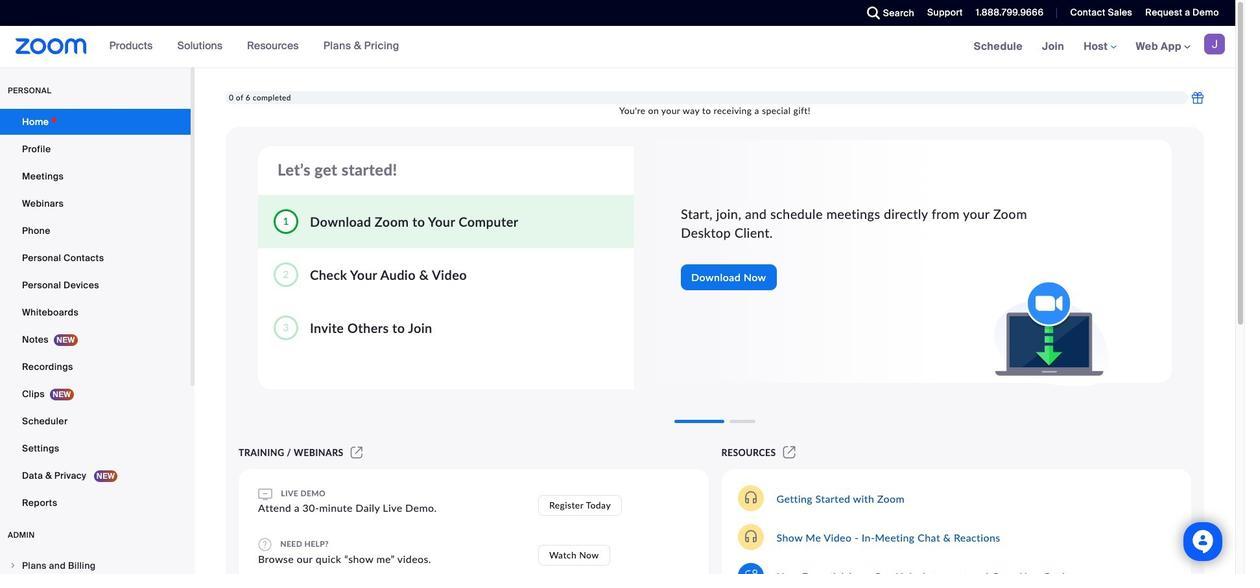 Task type: describe. For each thing, give the bounding box(es) containing it.
meetings navigation
[[964, 26, 1236, 68]]

product information navigation
[[100, 26, 409, 67]]



Task type: vqa. For each thing, say whether or not it's contained in the screenshot.
right image
yes



Task type: locate. For each thing, give the bounding box(es) containing it.
window new image
[[349, 448, 365, 459]]

right image
[[9, 562, 17, 570]]

menu item
[[0, 554, 191, 575]]

zoom logo image
[[16, 38, 87, 54]]

personal menu menu
[[0, 109, 191, 518]]

banner
[[0, 26, 1236, 68]]

window new image
[[781, 448, 798, 459]]

profile picture image
[[1205, 34, 1225, 54]]



